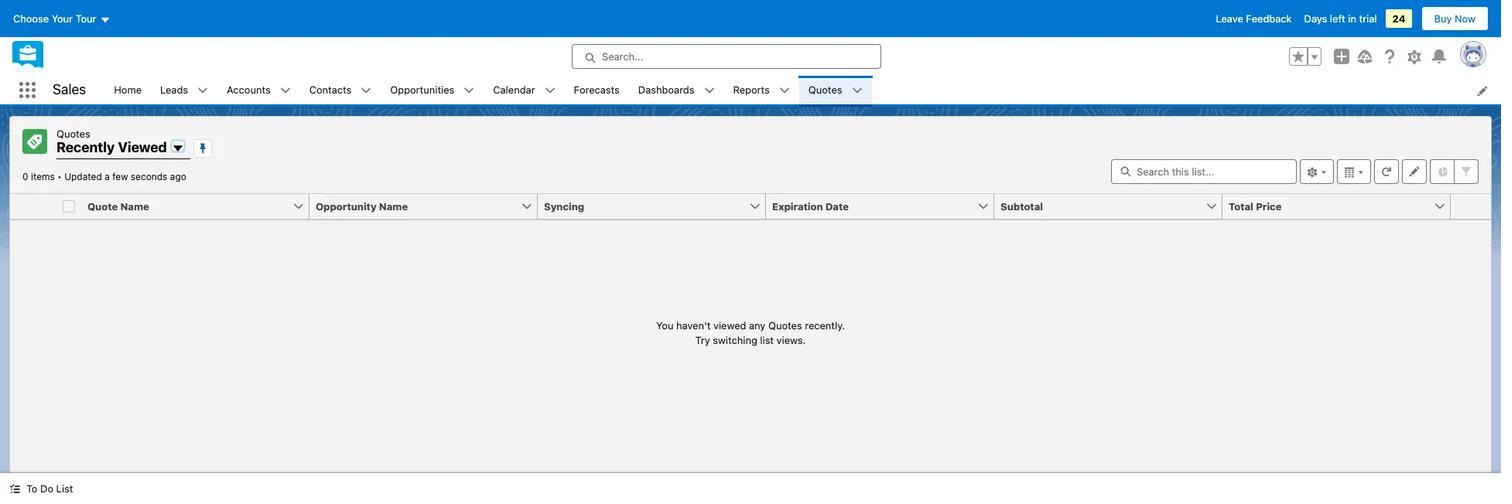 Task type: locate. For each thing, give the bounding box(es) containing it.
2 horizontal spatial quotes
[[809, 83, 842, 96]]

buy
[[1435, 12, 1452, 25]]

text default image
[[197, 85, 208, 96], [361, 85, 372, 96], [464, 85, 475, 96], [545, 85, 555, 96], [779, 85, 790, 96]]

name inside button
[[120, 200, 149, 212]]

text default image for quotes
[[852, 85, 863, 96]]

text default image inside leads list item
[[197, 85, 208, 96]]

expiration
[[772, 200, 823, 212]]

text default image for leads
[[197, 85, 208, 96]]

status
[[656, 318, 845, 348]]

None search field
[[1111, 159, 1297, 184]]

text default image
[[280, 85, 291, 96], [704, 85, 715, 96], [852, 85, 863, 96], [9, 484, 20, 495]]

text default image inside contacts list item
[[361, 85, 372, 96]]

group
[[1289, 47, 1322, 66]]

leads
[[160, 83, 188, 96]]

recently viewed
[[56, 139, 167, 156]]

reports
[[733, 83, 770, 96]]

recently
[[56, 139, 115, 156]]

now
[[1455, 12, 1476, 25]]

text default image inside opportunities list item
[[464, 85, 475, 96]]

ago
[[170, 171, 186, 182]]

1 name from the left
[[120, 200, 149, 212]]

quotes
[[809, 83, 842, 96], [56, 128, 90, 140], [768, 319, 802, 331]]

syncing button
[[538, 194, 749, 219]]

left
[[1330, 12, 1346, 25]]

expiration date
[[772, 200, 849, 212]]

text default image inside dashboards 'list item'
[[704, 85, 715, 96]]

•
[[57, 171, 62, 182]]

quote name button
[[81, 194, 293, 219]]

1 text default image from the left
[[197, 85, 208, 96]]

text default image right reports
[[779, 85, 790, 96]]

buy now
[[1435, 12, 1476, 25]]

opportunity
[[316, 200, 377, 212]]

text default image right leads
[[197, 85, 208, 96]]

total price button
[[1223, 194, 1434, 219]]

viewed
[[714, 319, 746, 331]]

0 items • updated a few seconds ago
[[22, 171, 186, 182]]

name
[[120, 200, 149, 212], [379, 200, 408, 212]]

name for quote name
[[120, 200, 149, 212]]

to
[[26, 483, 38, 495]]

recently viewed status
[[22, 171, 64, 182]]

reports link
[[724, 76, 779, 104]]

subtotal
[[1001, 200, 1043, 212]]

item number image
[[10, 194, 56, 219]]

status containing you haven't viewed any quotes recently.
[[656, 318, 845, 348]]

leads link
[[151, 76, 197, 104]]

dashboards link
[[629, 76, 704, 104]]

list containing home
[[105, 76, 1501, 104]]

1 horizontal spatial quotes
[[768, 319, 802, 331]]

in
[[1348, 12, 1357, 25]]

sales
[[53, 81, 86, 98]]

dashboards list item
[[629, 76, 724, 104]]

tour
[[76, 12, 96, 25]]

action element
[[1451, 194, 1491, 219]]

viewed
[[118, 139, 167, 156]]

text default image left "calendar" link
[[464, 85, 475, 96]]

leave
[[1216, 12, 1244, 25]]

search...
[[602, 50, 644, 63]]

quotes right reports list item
[[809, 83, 842, 96]]

item number element
[[10, 194, 56, 219]]

list
[[105, 76, 1501, 104]]

reports list item
[[724, 76, 799, 104]]

name inside button
[[379, 200, 408, 212]]

calendar link
[[484, 76, 545, 104]]

a
[[105, 171, 110, 182]]

leads list item
[[151, 76, 218, 104]]

cell
[[56, 194, 81, 219]]

0 vertical spatial quotes
[[809, 83, 842, 96]]

price
[[1256, 200, 1282, 212]]

views.
[[777, 334, 806, 347]]

forecasts link
[[565, 76, 629, 104]]

5 text default image from the left
[[779, 85, 790, 96]]

text default image inside reports list item
[[779, 85, 790, 96]]

text default image inside calendar list item
[[545, 85, 555, 96]]

2 name from the left
[[379, 200, 408, 212]]

accounts link
[[218, 76, 280, 104]]

text default image for reports
[[779, 85, 790, 96]]

1 horizontal spatial name
[[379, 200, 408, 212]]

quotes inside you haven't viewed any quotes recently. try switching list views.
[[768, 319, 802, 331]]

quotes up views.
[[768, 319, 802, 331]]

total price element
[[1223, 194, 1460, 219]]

name right opportunity
[[379, 200, 408, 212]]

days
[[1305, 12, 1328, 25]]

text default image inside the quotes list item
[[852, 85, 863, 96]]

0 horizontal spatial quotes
[[56, 128, 90, 140]]

quotes up updated
[[56, 128, 90, 140]]

text default image inside the accounts list item
[[280, 85, 291, 96]]

trial
[[1359, 12, 1377, 25]]

3 text default image from the left
[[464, 85, 475, 96]]

switching
[[713, 334, 758, 347]]

text default image for accounts
[[280, 85, 291, 96]]

syncing
[[544, 200, 584, 212]]

subtotal button
[[995, 194, 1206, 219]]

quote
[[87, 200, 118, 212]]

calendar list item
[[484, 76, 565, 104]]

total price
[[1229, 200, 1282, 212]]

leave feedback link
[[1216, 12, 1292, 25]]

2 vertical spatial quotes
[[768, 319, 802, 331]]

to do list button
[[0, 474, 82, 505]]

quote name
[[87, 200, 149, 212]]

text default image for opportunities
[[464, 85, 475, 96]]

few
[[112, 171, 128, 182]]

syncing element
[[538, 194, 775, 219]]

total
[[1229, 200, 1254, 212]]

search... button
[[572, 44, 882, 69]]

dashboards
[[638, 83, 695, 96]]

text default image right calendar
[[545, 85, 555, 96]]

quotes list item
[[799, 76, 872, 104]]

action image
[[1451, 194, 1491, 219]]

2 text default image from the left
[[361, 85, 372, 96]]

contacts
[[309, 83, 352, 96]]

name right the quote
[[120, 200, 149, 212]]

opportunities
[[390, 83, 455, 96]]

accounts
[[227, 83, 271, 96]]

4 text default image from the left
[[545, 85, 555, 96]]

choose your tour
[[13, 12, 96, 25]]

0 horizontal spatial name
[[120, 200, 149, 212]]

text default image right contacts
[[361, 85, 372, 96]]



Task type: vqa. For each thing, say whether or not it's contained in the screenshot.
the bottom the 'Week'
no



Task type: describe. For each thing, give the bounding box(es) containing it.
accounts list item
[[218, 76, 300, 104]]

updated
[[64, 171, 102, 182]]

opportunity name element
[[310, 194, 547, 219]]

none search field inside recently viewed|quotes|list view element
[[1111, 159, 1297, 184]]

days left in trial
[[1305, 12, 1377, 25]]

seconds
[[131, 171, 167, 182]]

opportunity name
[[316, 200, 408, 212]]

1 vertical spatial quotes
[[56, 128, 90, 140]]

subtotal element
[[995, 194, 1232, 219]]

opportunities link
[[381, 76, 464, 104]]

choose
[[13, 12, 49, 25]]

24
[[1393, 12, 1406, 25]]

list
[[56, 483, 73, 495]]

opportunity name button
[[310, 194, 521, 219]]

text default image for contacts
[[361, 85, 372, 96]]

recently.
[[805, 319, 845, 331]]

date
[[826, 200, 849, 212]]

leave feedback
[[1216, 12, 1292, 25]]

calendar
[[493, 83, 535, 96]]

any
[[749, 319, 766, 331]]

home link
[[105, 76, 151, 104]]

expiration date button
[[766, 194, 977, 219]]

text default image for calendar
[[545, 85, 555, 96]]

quote name element
[[81, 194, 319, 219]]

Search Recently Viewed list view. search field
[[1111, 159, 1297, 184]]

feedback
[[1246, 12, 1292, 25]]

haven't
[[676, 319, 711, 331]]

do
[[40, 483, 53, 495]]

expiration date element
[[766, 194, 1004, 219]]

contacts list item
[[300, 76, 381, 104]]

cell inside recently viewed|quotes|list view element
[[56, 194, 81, 219]]

choose your tour button
[[12, 6, 111, 31]]

home
[[114, 83, 142, 96]]

opportunities list item
[[381, 76, 484, 104]]

you haven't viewed any quotes recently. try switching list views.
[[656, 319, 845, 347]]

0
[[22, 171, 28, 182]]

contacts link
[[300, 76, 361, 104]]

try
[[695, 334, 710, 347]]

you
[[656, 319, 674, 331]]

name for opportunity name
[[379, 200, 408, 212]]

quotes link
[[799, 76, 852, 104]]

items
[[31, 171, 55, 182]]

your
[[52, 12, 73, 25]]

quotes inside list item
[[809, 83, 842, 96]]

text default image inside 'to do list' button
[[9, 484, 20, 495]]

forecasts
[[574, 83, 620, 96]]

to do list
[[26, 483, 73, 495]]

recently viewed|quotes|list view element
[[9, 116, 1492, 474]]

buy now button
[[1421, 6, 1489, 31]]

text default image for dashboards
[[704, 85, 715, 96]]

list
[[760, 334, 774, 347]]



